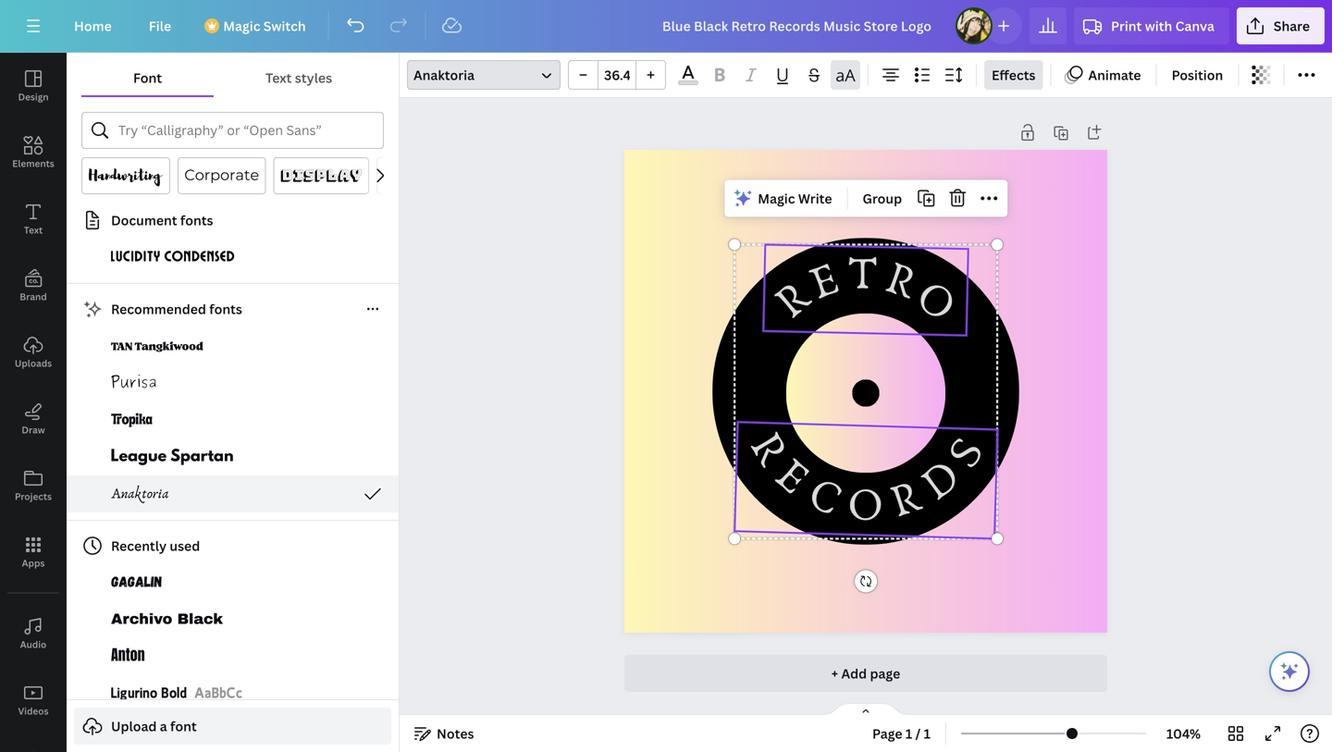 Task type: describe. For each thing, give the bounding box(es) containing it.
/
[[915, 725, 921, 742]]

design
[[18, 91, 49, 103]]

draw button
[[0, 386, 67, 452]]

– – number field
[[604, 66, 630, 84]]

document
[[111, 211, 177, 229]]

animate button
[[1059, 60, 1149, 90]]

archivo black image
[[111, 609, 223, 631]]

design button
[[0, 53, 67, 119]]

elements
[[12, 157, 54, 170]]

upload a font button
[[74, 708, 391, 745]]

+ add page button
[[624, 655, 1107, 692]]

fonts for recommended fonts
[[209, 300, 242, 318]]

magic for magic switch
[[223, 17, 260, 35]]

home link
[[59, 7, 127, 44]]

2 ligurino bold image from the left
[[194, 683, 242, 705]]

c o r
[[800, 464, 927, 536]]

e for e
[[762, 446, 822, 509]]

e for e t r
[[801, 249, 848, 314]]

anton image
[[111, 646, 145, 668]]

group button
[[855, 184, 909, 213]]

side panel tab list
[[0, 53, 67, 752]]

print with canva
[[1111, 17, 1215, 35]]

purisa image
[[111, 372, 156, 394]]

fonts for document fonts
[[180, 211, 213, 229]]

magic switch button
[[194, 7, 321, 44]]

videos button
[[0, 667, 67, 734]]

apps button
[[0, 519, 67, 586]]

magic write
[[758, 190, 832, 207]]

notes
[[437, 725, 474, 742]]

show pages image
[[821, 702, 910, 717]]

print
[[1111, 17, 1142, 35]]

videos
[[18, 705, 49, 717]]

t
[[847, 245, 878, 304]]

Try "Calligraphy" or "Open Sans" search field
[[118, 113, 372, 148]]

print with canva button
[[1074, 7, 1229, 44]]

r inside e t r
[[878, 248, 923, 313]]

s
[[935, 427, 998, 479]]

switch
[[263, 17, 306, 35]]

anaktoria
[[414, 66, 475, 84]]

audio
[[20, 638, 47, 651]]

document fonts
[[111, 211, 213, 229]]

page
[[870, 665, 900, 682]]

d
[[909, 447, 972, 515]]

animate
[[1088, 66, 1141, 84]]

text button
[[0, 186, 67, 253]]

effects
[[992, 66, 1036, 84]]

tan tangkiwood image
[[111, 335, 204, 357]]

font
[[133, 69, 162, 86]]

104%
[[1166, 725, 1201, 742]]

anaktoria button
[[407, 60, 561, 90]]

anaktoria image
[[111, 483, 169, 505]]

text styles button
[[214, 60, 384, 95]]

text for text styles
[[266, 69, 292, 86]]

draw
[[22, 424, 45, 436]]

file button
[[134, 7, 186, 44]]

+ add page
[[831, 665, 900, 682]]

tropika image
[[111, 409, 153, 431]]

add
[[841, 665, 867, 682]]

2 1 from the left
[[924, 725, 931, 742]]

Design title text field
[[647, 7, 948, 44]]

lucidity condensed image
[[111, 246, 235, 268]]



Task type: locate. For each thing, give the bounding box(es) containing it.
+
[[831, 665, 838, 682]]

write
[[798, 190, 832, 207]]

magic left write
[[758, 190, 795, 207]]

magic for magic write
[[758, 190, 795, 207]]

1 left /
[[906, 725, 912, 742]]

projects button
[[0, 452, 67, 519]]

r inside the c o r
[[883, 467, 927, 532]]

uploads
[[15, 357, 52, 370]]

0 vertical spatial fonts
[[180, 211, 213, 229]]

1
[[906, 725, 912, 742], [924, 725, 931, 742]]

page
[[872, 725, 902, 742]]

text up brand button
[[24, 224, 43, 236]]

0 vertical spatial e
[[801, 249, 848, 314]]

1 horizontal spatial o
[[903, 267, 968, 335]]

1 vertical spatial e
[[762, 446, 822, 509]]

e
[[801, 249, 848, 314], [762, 446, 822, 509]]

#d9d9d9 image
[[678, 81, 698, 85], [678, 81, 698, 85]]

ligurino bold image up upload a font button
[[194, 683, 242, 705]]

text for text
[[24, 224, 43, 236]]

recommended fonts
[[111, 300, 242, 318]]

group
[[568, 60, 666, 90]]

o inside the c o r
[[847, 475, 883, 536]]

share
[[1274, 17, 1310, 35]]

display image
[[281, 165, 362, 187]]

used
[[170, 537, 200, 555]]

share button
[[1237, 7, 1325, 44]]

notes button
[[407, 719, 481, 748]]

projects
[[15, 490, 52, 503]]

0 vertical spatial o
[[903, 267, 968, 335]]

magic switch
[[223, 17, 306, 35]]

canva assistant image
[[1278, 661, 1301, 683]]

effects button
[[984, 60, 1043, 90]]

fonts up lucidity condensed image
[[180, 211, 213, 229]]

fonts
[[180, 211, 213, 229], [209, 300, 242, 318]]

magic inside main menu bar
[[223, 17, 260, 35]]

1 vertical spatial fonts
[[209, 300, 242, 318]]

uploads button
[[0, 319, 67, 386]]

recently
[[111, 537, 167, 555]]

1 vertical spatial magic
[[758, 190, 795, 207]]

font button
[[81, 60, 214, 95]]

magic write button
[[728, 184, 840, 213]]

group
[[863, 190, 902, 207]]

ligurino bold image
[[111, 683, 187, 705], [194, 683, 242, 705]]

magic
[[223, 17, 260, 35], [758, 190, 795, 207]]

league spartan image
[[111, 446, 233, 468]]

1 horizontal spatial magic
[[758, 190, 795, 207]]

fonts right recommended
[[209, 300, 242, 318]]

0 vertical spatial text
[[266, 69, 292, 86]]

a
[[160, 717, 167, 735]]

e inside e t r
[[801, 249, 848, 314]]

recommended
[[111, 300, 206, 318]]

0 horizontal spatial text
[[24, 224, 43, 236]]

recently used
[[111, 537, 200, 555]]

audio button
[[0, 600, 67, 667]]

styles
[[295, 69, 332, 86]]

canva
[[1175, 17, 1215, 35]]

apps
[[22, 557, 45, 569]]

text
[[266, 69, 292, 86], [24, 224, 43, 236]]

1 horizontal spatial 1
[[924, 725, 931, 742]]

0 horizontal spatial o
[[847, 475, 883, 536]]

home
[[74, 17, 112, 35]]

text styles
[[266, 69, 332, 86]]

file
[[149, 17, 171, 35]]

upload
[[111, 717, 157, 735]]

brand button
[[0, 253, 67, 319]]

text inside side panel tab list
[[24, 224, 43, 236]]

corporate image
[[185, 165, 259, 187]]

with
[[1145, 17, 1172, 35]]

gagalin image
[[111, 572, 162, 594]]

o left d
[[847, 475, 883, 536]]

o
[[903, 267, 968, 335], [847, 475, 883, 536]]

page 1 / 1
[[872, 725, 931, 742]]

c
[[800, 464, 849, 530]]

1 vertical spatial o
[[847, 475, 883, 536]]

magic left switch
[[223, 17, 260, 35]]

main menu bar
[[0, 0, 1332, 53]]

1 right /
[[924, 725, 931, 742]]

0 vertical spatial magic
[[223, 17, 260, 35]]

brand
[[20, 290, 47, 303]]

font
[[170, 717, 197, 735]]

104% button
[[1154, 719, 1214, 748]]

1 vertical spatial text
[[24, 224, 43, 236]]

0 horizontal spatial 1
[[906, 725, 912, 742]]

upload a font
[[111, 717, 197, 735]]

r
[[878, 248, 923, 313], [763, 269, 822, 332], [736, 422, 801, 476], [883, 467, 927, 532]]

o right t
[[903, 267, 968, 335]]

position button
[[1164, 60, 1231, 90]]

e t r
[[801, 245, 923, 314]]

handwriting image
[[89, 165, 163, 187]]

position
[[1172, 66, 1223, 84]]

ligurino bold image up upload a font
[[111, 683, 187, 705]]

1 1 from the left
[[906, 725, 912, 742]]

1 ligurino bold image from the left
[[111, 683, 187, 705]]

0 horizontal spatial magic
[[223, 17, 260, 35]]

0 horizontal spatial ligurino bold image
[[111, 683, 187, 705]]

1 horizontal spatial ligurino bold image
[[194, 683, 242, 705]]

text left styles
[[266, 69, 292, 86]]

1 horizontal spatial text
[[266, 69, 292, 86]]

elements button
[[0, 119, 67, 186]]



Task type: vqa. For each thing, say whether or not it's contained in the screenshot.
page at the bottom right of page
yes



